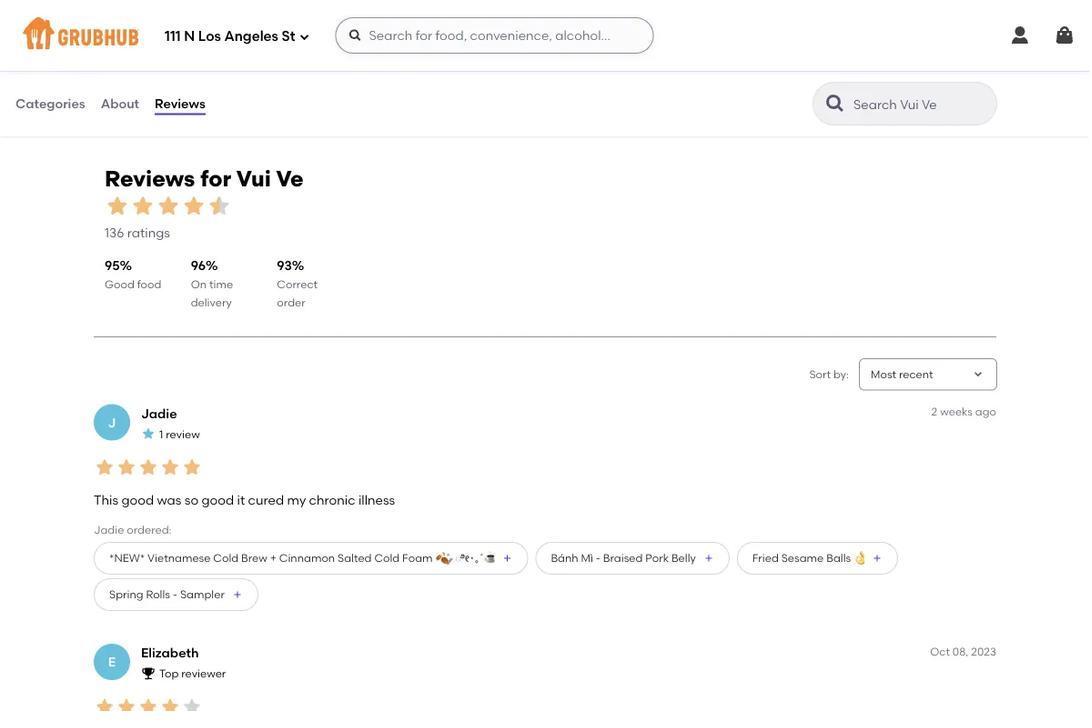 Task type: describe. For each thing, give the bounding box(es) containing it.
0 horizontal spatial svg image
[[348, 28, 363, 43]]

fried sesame balls 👌
[[753, 552, 865, 565]]

los
[[198, 28, 221, 45]]

review
[[166, 428, 200, 441]]

trophy icon image
[[141, 667, 156, 681]]

rolls
[[146, 589, 170, 602]]

+
[[270, 552, 277, 565]]

bánh mì - braised pork belly
[[551, 552, 696, 565]]

mì
[[581, 552, 593, 565]]

2023
[[972, 646, 997, 659]]

1 horizontal spatial svg image
[[1010, 25, 1031, 46]]

fried sesame balls 👌 button
[[737, 543, 899, 575]]

angeles
[[224, 28, 279, 45]]

*new* vietnamese cold brew + cinnamon salted cold foam 🍂˚ ༘ ೀ⋆｡˚☕️ button
[[94, 543, 528, 575]]

*new*
[[109, 552, 145, 565]]

Search Vui Ve search field
[[852, 96, 991, 113]]

main navigation navigation
[[0, 0, 1091, 71]]

568
[[602, 30, 625, 45]]

elizabeth
[[141, 646, 199, 661]]

jadie for jadie
[[141, 406, 177, 422]]

reviews for reviews for vui ve
[[105, 165, 195, 192]]

vui
[[236, 165, 271, 192]]

categories button
[[15, 71, 86, 137]]

cured
[[248, 492, 284, 508]]

delivery
[[191, 296, 232, 309]]

search icon image
[[825, 93, 847, 115]]

time
[[209, 278, 233, 291]]

2 cold from the left
[[375, 552, 400, 565]]

about button
[[100, 71, 140, 137]]

spring
[[109, 589, 143, 602]]

95 good food
[[105, 258, 161, 291]]

oct
[[931, 646, 950, 659]]

n
[[184, 28, 195, 45]]

reviews button
[[154, 71, 206, 137]]

2 good from the left
[[202, 492, 234, 508]]

Sort by: field
[[871, 367, 934, 383]]

reviews for vui ve
[[105, 165, 304, 192]]

vietnamese
[[148, 552, 211, 565]]

sort by:
[[810, 368, 849, 381]]

food
[[137, 278, 161, 291]]

08,
[[953, 646, 969, 659]]

top
[[159, 668, 179, 681]]

bánh
[[551, 552, 579, 565]]

ೀ⋆｡˚☕️
[[455, 552, 495, 565]]

reviewer
[[181, 668, 226, 681]]

sort
[[810, 368, 831, 381]]

Search for food, convenience, alcohol... search field
[[335, 17, 654, 54]]

weeks
[[941, 406, 973, 419]]

ratings for 568 ratings
[[628, 30, 671, 45]]

cinnamon
[[279, 552, 335, 565]]

136 ratings
[[105, 225, 170, 241]]

🍂˚
[[436, 552, 450, 565]]

st
[[282, 28, 295, 45]]

it
[[237, 492, 245, 508]]

salted
[[338, 552, 372, 565]]

111 n los angeles st
[[165, 28, 295, 45]]

1
[[159, 428, 163, 441]]



Task type: locate. For each thing, give the bounding box(es) containing it.
༘
[[453, 552, 453, 565]]

top reviewer
[[159, 668, 226, 681]]

1 horizontal spatial cold
[[375, 552, 400, 565]]

reviews for reviews
[[155, 96, 206, 111]]

ratings right the 1649
[[331, 30, 374, 45]]

111
[[165, 28, 181, 45]]

this
[[94, 492, 118, 508]]

e
[[108, 655, 116, 670]]

- right rolls
[[173, 589, 178, 602]]

good
[[121, 492, 154, 508], [202, 492, 234, 508]]

ratings right 136
[[127, 225, 170, 241]]

ratings for 1649 ratings
[[331, 30, 374, 45]]

plus icon image inside bánh mì - braised pork belly button
[[704, 554, 714, 565]]

belly
[[672, 552, 696, 565]]

plus icon image for spring rolls - sampler
[[232, 590, 243, 601]]

0 horizontal spatial jadie
[[94, 524, 124, 537]]

1 vertical spatial reviews
[[105, 165, 195, 192]]

reviews inside button
[[155, 96, 206, 111]]

plus icon image inside fried sesame balls 👌 button
[[872, 554, 883, 565]]

chronic
[[309, 492, 356, 508]]

good
[[105, 278, 135, 291]]

recent
[[899, 368, 934, 381]]

my
[[287, 492, 306, 508]]

fried
[[753, 552, 779, 565]]

ratings for 136 ratings
[[127, 225, 170, 241]]

plus icon image inside spring rolls - sampler button
[[232, 590, 243, 601]]

136
[[105, 225, 124, 241]]

96
[[191, 258, 206, 273]]

good up jadie ordered:
[[121, 492, 154, 508]]

cold
[[213, 552, 239, 565], [375, 552, 400, 565]]

min
[[452, 10, 472, 23]]

0 vertical spatial reviews
[[155, 96, 206, 111]]

ve
[[276, 165, 304, 192]]

illness
[[359, 492, 395, 508]]

bánh mì - braised pork belly button
[[536, 543, 730, 575]]

2
[[932, 406, 938, 419]]

caret down icon image
[[971, 368, 986, 382]]

most
[[871, 368, 897, 381]]

-
[[596, 552, 601, 565], [173, 589, 178, 602]]

reviews up 136 ratings
[[105, 165, 195, 192]]

correct
[[277, 278, 318, 291]]

plus icon image right belly
[[704, 554, 714, 565]]

1 horizontal spatial svg image
[[1054, 25, 1076, 46]]

was
[[157, 492, 182, 508]]

sesame
[[782, 552, 824, 565]]

braised
[[603, 552, 643, 565]]

93 correct order
[[277, 258, 318, 309]]

cold left brew
[[213, 552, 239, 565]]

0 horizontal spatial cold
[[213, 552, 239, 565]]

plus icon image for *new* vietnamese cold brew + cinnamon salted cold foam 🍂˚ ༘ ೀ⋆｡˚☕️
[[502, 554, 513, 565]]

good left it
[[202, 492, 234, 508]]

plus icon image right 👌
[[872, 554, 883, 565]]

most recent
[[871, 368, 934, 381]]

brew
[[241, 552, 268, 565]]

for
[[200, 165, 231, 192]]

oct 08, 2023
[[931, 646, 997, 659]]

1 horizontal spatial jadie
[[141, 406, 177, 422]]

0 horizontal spatial ratings
[[127, 225, 170, 241]]

1 vertical spatial -
[[173, 589, 178, 602]]

- right mì
[[596, 552, 601, 565]]

jadie for jadie ordered:
[[94, 524, 124, 537]]

cold left foam
[[375, 552, 400, 565]]

reviews
[[155, 96, 206, 111], [105, 165, 195, 192]]

jadie ordered:
[[94, 524, 172, 537]]

mi
[[445, 26, 458, 39]]

jadie up the 1
[[141, 406, 177, 422]]

sampler
[[180, 589, 225, 602]]

ratings
[[331, 30, 374, 45], [628, 30, 671, 45], [127, 225, 170, 241]]

by:
[[834, 368, 849, 381]]

95
[[105, 258, 120, 273]]

plus icon image
[[502, 554, 513, 565], [704, 554, 714, 565], [872, 554, 883, 565], [232, 590, 243, 601]]

this good was so good it cured my chronic illness
[[94, 492, 395, 508]]

2.62
[[420, 26, 441, 39]]

spring rolls - sampler button
[[94, 579, 258, 612]]

*new* vietnamese cold brew + cinnamon salted cold foam 🍂˚ ༘ ೀ⋆｡˚☕️
[[109, 552, 495, 565]]

1649 ratings
[[302, 30, 374, 45]]

plus icon image for bánh mì - braised pork belly
[[704, 554, 714, 565]]

1 good from the left
[[121, 492, 154, 508]]

about
[[101, 96, 139, 111]]

0 horizontal spatial svg image
[[299, 31, 310, 42]]

reviews right about
[[155, 96, 206, 111]]

- for mì
[[596, 552, 601, 565]]

96 on time delivery
[[191, 258, 233, 309]]

- for rolls
[[173, 589, 178, 602]]

jadie down this at the bottom of page
[[94, 524, 124, 537]]

2 weeks ago
[[932, 406, 997, 419]]

1 horizontal spatial -
[[596, 552, 601, 565]]

pork
[[646, 552, 669, 565]]

ratings right 568
[[628, 30, 671, 45]]

ordered:
[[127, 524, 172, 537]]

1 horizontal spatial ratings
[[331, 30, 374, 45]]

2 horizontal spatial ratings
[[628, 30, 671, 45]]

spring rolls - sampler
[[109, 589, 225, 602]]

0 horizontal spatial good
[[121, 492, 154, 508]]

ago
[[976, 406, 997, 419]]

1 review
[[159, 428, 200, 441]]

balls
[[827, 552, 851, 565]]

so
[[185, 492, 199, 508]]

93
[[277, 258, 292, 273]]

0 vertical spatial jadie
[[141, 406, 177, 422]]

plus icon image right sampler
[[232, 590, 243, 601]]

568 ratings
[[602, 30, 671, 45]]

1 horizontal spatial good
[[202, 492, 234, 508]]

svg image
[[1054, 25, 1076, 46], [299, 31, 310, 42]]

1649
[[302, 30, 328, 45]]

star icon image
[[331, 9, 345, 24], [345, 9, 360, 24], [360, 9, 374, 24], [598, 9, 612, 24], [612, 9, 627, 24], [627, 9, 642, 24], [642, 9, 656, 24], [105, 193, 130, 219], [130, 193, 156, 219], [156, 193, 181, 219], [181, 193, 207, 219], [207, 193, 232, 219], [207, 193, 232, 219], [141, 427, 156, 441], [94, 457, 116, 479], [116, 457, 137, 479], [137, 457, 159, 479], [159, 457, 181, 479], [181, 457, 203, 479], [94, 697, 116, 712], [116, 697, 137, 712], [137, 697, 159, 712], [159, 697, 181, 712], [181, 697, 203, 712]]

1 vertical spatial jadie
[[94, 524, 124, 537]]

categories
[[15, 96, 85, 111]]

svg image
[[1010, 25, 1031, 46], [348, 28, 363, 43]]

1.01
[[124, 26, 141, 39]]

order
[[277, 296, 306, 309]]

0 vertical spatial -
[[596, 552, 601, 565]]

plus icon image inside *new* vietnamese cold brew + cinnamon salted cold foam 🍂˚ ༘ ೀ⋆｡˚☕️ button
[[502, 554, 513, 565]]

jadie
[[141, 406, 177, 422], [94, 524, 124, 537]]

foam
[[402, 552, 433, 565]]

plus icon image right ೀ⋆｡˚☕️
[[502, 554, 513, 565]]

j
[[108, 415, 116, 431]]

15–25
[[420, 10, 449, 23]]

👌
[[854, 552, 865, 565]]

1 cold from the left
[[213, 552, 239, 565]]

plus icon image for fried sesame balls 👌
[[872, 554, 883, 565]]

0 horizontal spatial -
[[173, 589, 178, 602]]



Task type: vqa. For each thing, say whether or not it's contained in the screenshot.
Cold Salad Platters
no



